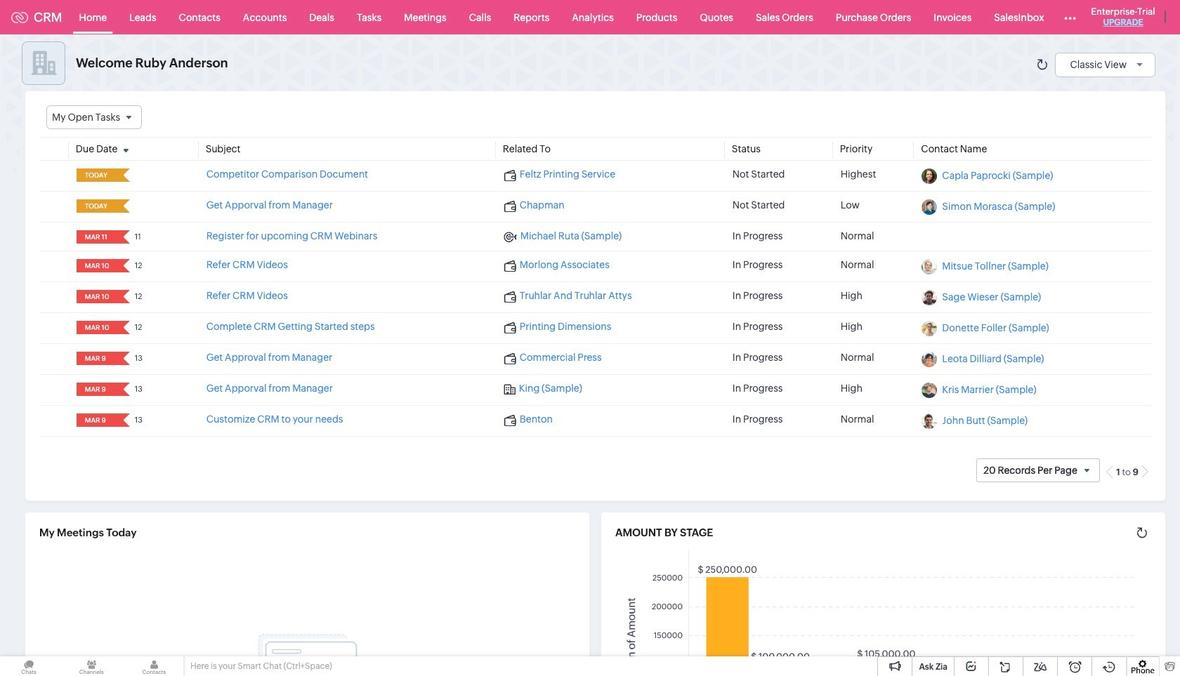 Task type: describe. For each thing, give the bounding box(es) containing it.
create menu image
[[1176, 0, 1180, 34]]

contacts image
[[125, 657, 183, 677]]

1 late by  days image from the top
[[117, 171, 135, 179]]

Other Modules field
[[1056, 6, 1086, 28]]

chats image
[[0, 657, 58, 677]]

channels image
[[63, 657, 120, 677]]



Task type: locate. For each thing, give the bounding box(es) containing it.
late by  days image
[[117, 171, 135, 179], [117, 202, 135, 210]]

logo image
[[11, 12, 28, 23]]

2 late by  days image from the top
[[117, 202, 135, 210]]

1 vertical spatial late by  days image
[[117, 202, 135, 210]]

0 vertical spatial late by  days image
[[117, 171, 135, 179]]

None field
[[46, 105, 142, 129], [81, 169, 114, 182], [81, 200, 114, 213], [81, 231, 114, 244], [81, 259, 114, 273], [81, 290, 114, 304], [81, 321, 114, 335], [81, 352, 114, 366], [81, 383, 114, 396], [81, 414, 114, 427], [46, 105, 142, 129], [81, 169, 114, 182], [81, 200, 114, 213], [81, 231, 114, 244], [81, 259, 114, 273], [81, 290, 114, 304], [81, 321, 114, 335], [81, 352, 114, 366], [81, 383, 114, 396], [81, 414, 114, 427]]



Task type: vqa. For each thing, say whether or not it's contained in the screenshot.
MMM D, YYYY text box
no



